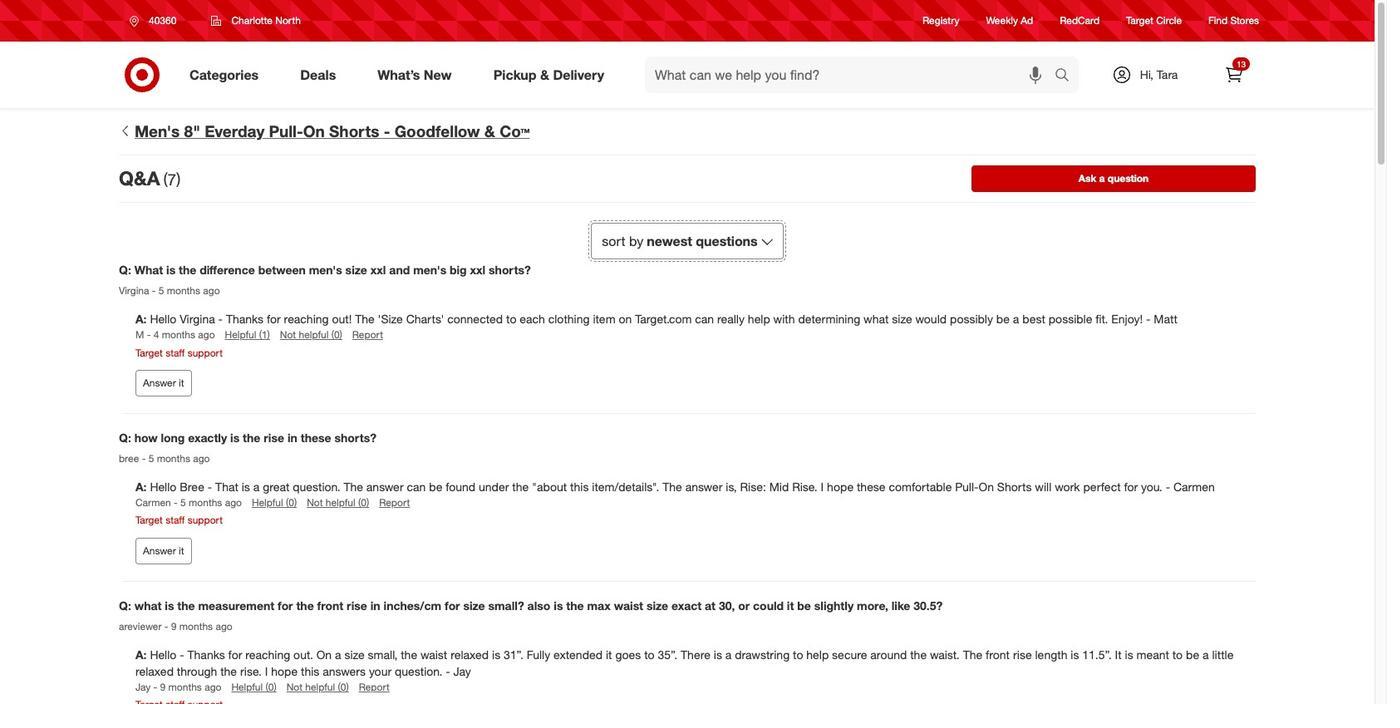 Task type: describe. For each thing, give the bounding box(es) containing it.
to right meant
[[1173, 648, 1184, 662]]

pickup & delivery
[[494, 66, 605, 83]]

the up out.
[[296, 598, 314, 613]]

rise inside q: what is the measurement for the front rise in inches/cm for size small? also is the max waist size exact at 30, or could it be slightly more, like 30.5? areviewer - 9 months ago
[[347, 598, 367, 613]]

exactly
[[188, 430, 227, 445]]

2 vertical spatial helpful
[[232, 681, 263, 694]]

is right it
[[1126, 648, 1134, 662]]

40360
[[149, 14, 177, 27]]

pickup
[[494, 66, 537, 83]]

a up answers
[[335, 648, 341, 662]]

waist inside hello - thanks for reaching out. on a size small, the waist relaxed is 31". fully extended it goes to 35". there is a drawstring to help secure around the waist. the front rise length is 11.5". it is meant to be a little relaxed through the rise. i hope this answers your question. - jay
[[421, 648, 448, 662]]

- right your on the bottom left of page
[[446, 665, 450, 679]]

(1)
[[259, 329, 270, 341]]

is left 11.5".
[[1071, 648, 1080, 662]]

4
[[154, 329, 159, 341]]

the inside q: how long exactly is the rise in these shorts? bree - 5 months ago
[[243, 430, 261, 445]]

question
[[1108, 172, 1149, 184]]

target.com
[[636, 312, 692, 326]]

q: how long exactly is the rise in these shorts? bree - 5 months ago
[[119, 430, 377, 465]]

helpful for the
[[299, 329, 329, 341]]

also
[[528, 598, 551, 613]]

1 horizontal spatial pull-
[[956, 480, 979, 494]]

size left exact at the bottom of the page
[[647, 598, 669, 613]]

13 link
[[1217, 57, 1253, 93]]

men's
[[135, 121, 180, 141]]

for left you.
[[1125, 480, 1139, 494]]

30.5?
[[914, 598, 943, 613]]

clothing
[[549, 312, 590, 326]]

what's
[[378, 66, 420, 83]]

charlotte
[[232, 14, 273, 27]]

0 vertical spatial hope
[[828, 480, 854, 494]]

the right item/details".
[[663, 480, 683, 494]]

shorts? inside the q: what is the difference between men's size xxl and men's big xxl shorts? virgina - 5 months ago
[[489, 263, 531, 277]]

men's 8" everday pull-on shorts - goodfellow & co™
[[135, 121, 530, 141]]

these inside q: how long exactly is the rise in these shorts? bree - 5 months ago
[[301, 430, 331, 445]]

possible
[[1049, 312, 1093, 326]]

difference
[[200, 263, 255, 277]]

1 vertical spatial relaxed
[[136, 665, 174, 679]]

q&a
[[119, 167, 160, 190]]

- left matt
[[1147, 312, 1151, 326]]

little
[[1213, 648, 1234, 662]]

is inside q: how long exactly is the rise in these shorts? bree - 5 months ago
[[230, 430, 240, 445]]

7
[[168, 170, 176, 189]]

it inside q: what is the measurement for the front rise in inches/cm for size small? also is the max waist size exact at 30, or could it be slightly more, like 30.5? areviewer - 9 months ago
[[787, 598, 795, 613]]

1 men's from the left
[[309, 263, 342, 277]]

staff for virgina
[[166, 346, 185, 359]]

2 vertical spatial report
[[359, 681, 390, 694]]

q&a ( 7 )
[[119, 167, 181, 190]]

like
[[892, 598, 911, 613]]

a: for hello bree - that is a great question. the answer can be found under the "about this item/details". the answer is, rise: mid rise. i hope these comfortable pull-on shorts will work perfect for you. - carmen
[[136, 480, 147, 494]]

1 vertical spatial 9
[[160, 681, 166, 694]]

1 horizontal spatial what
[[864, 312, 889, 326]]

it down carmen - 5 months ago
[[179, 544, 184, 557]]

shorts inside "men's 8" everday pull-on shorts - goodfellow & co™" link
[[329, 121, 380, 141]]

mid
[[770, 480, 789, 494]]

staff for bree
[[166, 514, 185, 527]]

rise inside q: how long exactly is the rise in these shorts? bree - 5 months ago
[[264, 430, 284, 445]]

max
[[588, 598, 611, 613]]

goes
[[616, 648, 641, 662]]

rise inside hello - thanks for reaching out. on a size small, the waist relaxed is 31". fully extended it goes to 35". there is a drawstring to help secure around the waist. the front rise length is 11.5". it is meant to be a little relaxed through the rise. i hope this answers your question. - jay
[[1014, 648, 1033, 662]]

hi,
[[1141, 67, 1154, 81]]

waist inside q: what is the measurement for the front rise in inches/cm for size small? also is the max waist size exact at 30, or could it be slightly more, like 30.5? areviewer - 9 months ago
[[614, 598, 644, 613]]

on inside hello - thanks for reaching out. on a size small, the waist relaxed is 31". fully extended it goes to 35". there is a drawstring to help secure around the waist. the front rise length is 11.5". it is meant to be a little relaxed through the rise. i hope this answers your question. - jay
[[317, 648, 332, 662]]

that
[[215, 480, 239, 494]]

'size
[[378, 312, 403, 326]]

what's new link
[[364, 57, 473, 93]]

size left small?
[[464, 598, 485, 613]]

2 vertical spatial helpful
[[305, 681, 335, 694]]

deals link
[[286, 57, 357, 93]]

hope inside hello - thanks for reaching out. on a size small, the waist relaxed is 31". fully extended it goes to 35". there is a drawstring to help secure around the waist. the front rise length is 11.5". it is meant to be a little relaxed through the rise. i hope this answers your question. - jay
[[271, 665, 298, 679]]

deals
[[300, 66, 336, 83]]

31".
[[504, 648, 524, 662]]

- inside q: how long exactly is the rise in these shorts? bree - 5 months ago
[[142, 453, 146, 465]]

search button
[[1048, 57, 1088, 96]]

13
[[1237, 59, 1247, 69]]

great
[[263, 480, 290, 494]]

through
[[177, 665, 217, 679]]

0 vertical spatial carmen
[[1174, 480, 1216, 494]]

it
[[1116, 648, 1122, 662]]

not for great
[[307, 497, 323, 509]]

ago down the through
[[205, 681, 222, 694]]

a left great
[[253, 480, 260, 494]]

9 inside q: what is the measurement for the front rise in inches/cm for size small? also is the max waist size exact at 30, or could it be slightly more, like 30.5? areviewer - 9 months ago
[[171, 620, 177, 633]]

q: for q: what is the difference between men's size xxl and men's big xxl shorts?
[[119, 263, 131, 277]]

size inside the q: what is the difference between men's size xxl and men's big xxl shorts? virgina - 5 months ago
[[346, 263, 367, 277]]

a: for hello virgina - thanks for reaching out! the 'size charts' connected to each clothing item on target.com can really help with determining what size would possibly be a best possible fit. enjoy! - matt
[[136, 312, 147, 326]]

virgina inside the q: what is the difference between men's size xxl and men's big xxl shorts? virgina - 5 months ago
[[119, 285, 149, 297]]

what's new
[[378, 66, 452, 83]]

with
[[774, 312, 795, 326]]

not helpful  (0) for the
[[280, 329, 342, 341]]

is left the 31".
[[492, 648, 501, 662]]

- left that
[[208, 480, 212, 494]]

1 xxl from the left
[[371, 263, 386, 277]]

areviewer
[[119, 620, 162, 633]]

a left 'best'
[[1014, 312, 1020, 326]]

it down m - 4 months ago
[[179, 376, 184, 389]]

1 horizontal spatial shorts
[[998, 480, 1032, 494]]

to left each
[[507, 312, 517, 326]]

rise.
[[240, 665, 262, 679]]

for right measurement
[[278, 598, 293, 613]]

slightly
[[815, 598, 854, 613]]

- inside "men's 8" everday pull-on shorts - goodfellow & co™" link
[[384, 121, 390, 141]]

11.5".
[[1083, 648, 1112, 662]]

a: hello bree - that is a great question. the answer can be found under the "about this item/details". the answer is, rise: mid rise. i hope these comfortable pull-on shorts will work perfect for you. - carmen
[[136, 480, 1216, 494]]

target inside the "target circle" link
[[1127, 14, 1154, 27]]

it inside hello - thanks for reaching out. on a size small, the waist relaxed is 31". fully extended it goes to 35". there is a drawstring to help secure around the waist. the front rise length is 11.5". it is meant to be a little relaxed through the rise. i hope this answers your question. - jay
[[606, 648, 612, 662]]

big
[[450, 263, 467, 277]]

the left waist. on the right
[[911, 648, 927, 662]]

is right that
[[242, 480, 250, 494]]

"about
[[532, 480, 567, 494]]

question. inside hello - thanks for reaching out. on a size small, the waist relaxed is 31". fully extended it goes to 35". there is a drawstring to help secure around the waist. the front rise length is 11.5". it is meant to be a little relaxed through the rise. i hope this answers your question. - jay
[[395, 665, 443, 679]]

or
[[739, 598, 750, 613]]

helpful  (0) button for hello - thanks for reaching out. on a size small, the waist relaxed is 31". fully extended it goes to 35". there is a drawstring to help secure around the waist. the front rise length is 11.5". it is meant to be a little relaxed through the rise. i hope this answers your question. - jay
[[232, 680, 277, 695]]

between
[[258, 263, 306, 277]]

will
[[1036, 480, 1052, 494]]

be inside hello - thanks for reaching out. on a size small, the waist relaxed is 31". fully extended it goes to 35". there is a drawstring to help secure around the waist. the front rise length is 11.5". it is meant to be a little relaxed through the rise. i hope this answers your question. - jay
[[1187, 648, 1200, 662]]

best
[[1023, 312, 1046, 326]]

to left '35".' at the bottom left of the page
[[645, 648, 655, 662]]

months inside q: what is the measurement for the front rise in inches/cm for size small? also is the max waist size exact at 30, or could it be slightly more, like 30.5? areviewer - 9 months ago
[[180, 620, 213, 633]]

charlotte north
[[232, 14, 301, 27]]

meant
[[1137, 648, 1170, 662]]

ago left helpful  (1)
[[198, 329, 215, 341]]

hello for hello virgina - thanks for reaching out! the 'size charts' connected to each clothing item on target.com can really help with determining what size would possibly be a best possible fit. enjoy! - matt
[[150, 312, 177, 326]]

possibly
[[950, 312, 994, 326]]

small?
[[489, 598, 525, 613]]

(0) for hello - thanks for reaching out. on a size small, the waist relaxed is 31". fully extended it goes to 35". there is a drawstring to help secure around the waist. the front rise length is 11.5". it is meant to be a little relaxed through the rise. i hope this answers your question. - jay
[[338, 681, 349, 694]]

helpful  (1) button
[[225, 328, 270, 342]]

5 inside the q: what is the difference between men's size xxl and men's big xxl shorts? virgina - 5 months ago
[[159, 285, 164, 297]]

on
[[619, 312, 632, 326]]

2 xxl from the left
[[470, 263, 486, 277]]

charts'
[[406, 312, 444, 326]]

long
[[161, 430, 185, 445]]

8"
[[184, 121, 200, 141]]

helpful for for
[[225, 329, 256, 341]]

co™
[[500, 121, 530, 141]]

a left little
[[1203, 648, 1210, 662]]

target circle link
[[1127, 14, 1183, 28]]

work
[[1055, 480, 1081, 494]]

jay inside hello - thanks for reaching out. on a size small, the waist relaxed is 31". fully extended it goes to 35". there is a drawstring to help secure around the waist. the front rise length is 11.5". it is meant to be a little relaxed through the rise. i hope this answers your question. - jay
[[454, 665, 471, 679]]

small,
[[368, 648, 398, 662]]

answer it for hello bree - that is a great question. the answer can be found under the "about this item/details". the answer is, rise: mid rise. i hope these comfortable pull-on shorts will work perfect for you. - carmen
[[143, 544, 184, 557]]

around
[[871, 648, 908, 662]]

the right small,
[[401, 648, 418, 662]]

1 horizontal spatial virgina
[[180, 312, 215, 326]]

0 vertical spatial thanks
[[226, 312, 264, 326]]

is inside the q: what is the difference between men's size xxl and men's big xxl shorts? virgina - 5 months ago
[[166, 263, 176, 277]]

helpful for question.
[[326, 497, 356, 509]]

perfect
[[1084, 480, 1122, 494]]

- down long
[[174, 497, 178, 509]]

2 answer from the left
[[686, 480, 723, 494]]

1 vertical spatial can
[[407, 480, 426, 494]]

30,
[[719, 598, 735, 613]]

- right you.
[[1166, 480, 1171, 494]]

be left found
[[429, 480, 443, 494]]

men's 8" everday pull-on shorts - goodfellow & co™ link
[[119, 121, 1257, 141]]

1 answer from the left
[[367, 480, 404, 494]]

ask a question button
[[972, 165, 1257, 192]]

answers
[[323, 665, 366, 679]]

drawstring
[[735, 648, 790, 662]]

- up the through
[[180, 648, 184, 662]]

0 vertical spatial help
[[748, 312, 771, 326]]

goodfellow
[[395, 121, 480, 141]]

hi, tara
[[1141, 67, 1179, 81]]

length
[[1036, 648, 1068, 662]]

months down the through
[[168, 681, 202, 694]]

really
[[718, 312, 745, 326]]

report button for the
[[379, 496, 410, 510]]

this inside hello - thanks for reaching out. on a size small, the waist relaxed is 31". fully extended it goes to 35". there is a drawstring to help secure around the waist. the front rise length is 11.5". it is meant to be a little relaxed through the rise. i hope this answers your question. - jay
[[301, 665, 320, 679]]

1 vertical spatial jay
[[136, 681, 151, 694]]

)
[[176, 170, 181, 189]]

ago down that
[[225, 497, 242, 509]]

- left 4
[[147, 329, 151, 341]]

front inside q: what is the measurement for the front rise in inches/cm for size small? also is the max waist size exact at 30, or could it be slightly more, like 30.5? areviewer - 9 months ago
[[317, 598, 344, 613]]

1 vertical spatial on
[[979, 480, 995, 494]]

for right inches/cm
[[445, 598, 460, 613]]

What can we help you find? suggestions appear below search field
[[645, 57, 1059, 93]]

m - 4 months ago
[[136, 329, 215, 341]]

2 horizontal spatial 5
[[181, 497, 186, 509]]

1 vertical spatial &
[[485, 121, 496, 141]]

find stores
[[1209, 14, 1260, 27]]

weekly
[[987, 14, 1019, 27]]

the left rise.
[[220, 665, 237, 679]]

not for out!
[[280, 329, 296, 341]]

target for hello bree - that is a great question. the answer can be found under the "about this item/details". the answer is, rise: mid rise. i hope these comfortable pull-on shorts will work perfect for you. - carmen
[[136, 514, 163, 527]]

0 vertical spatial reaching
[[284, 312, 329, 326]]

registry link
[[923, 14, 960, 28]]

found
[[446, 480, 476, 494]]



Task type: locate. For each thing, give the bounding box(es) containing it.
out.
[[294, 648, 313, 662]]

1 hello from the top
[[150, 312, 177, 326]]

0 vertical spatial report
[[352, 329, 383, 341]]

(0) for hello virgina - thanks for reaching out! the 'size charts' connected to each clothing item on target.com can really help with determining what size would possibly be a best possible fit. enjoy! - matt
[[332, 329, 342, 341]]

the right exactly
[[243, 430, 261, 445]]

0 vertical spatial answer
[[143, 376, 176, 389]]

3 a: from the top
[[136, 648, 150, 662]]

not helpful  (0) for question.
[[307, 497, 369, 509]]

0 vertical spatial question.
[[293, 480, 341, 494]]

size inside hello - thanks for reaching out. on a size small, the waist relaxed is 31". fully extended it goes to 35". there is a drawstring to help secure around the waist. the front rise length is 11.5". it is meant to be a little relaxed through the rise. i hope this answers your question. - jay
[[345, 648, 365, 662]]

0 vertical spatial pull-
[[269, 121, 303, 141]]

in inside q: how long exactly is the rise in these shorts? bree - 5 months ago
[[288, 430, 298, 445]]

0 vertical spatial target
[[1127, 14, 1154, 27]]

jay down areviewer
[[136, 681, 151, 694]]

target staff support down m - 4 months ago
[[136, 346, 223, 359]]

not helpful  (0) button
[[280, 328, 342, 342], [307, 496, 369, 510], [287, 680, 349, 695]]

thanks inside hello - thanks for reaching out. on a size small, the waist relaxed is 31". fully extended it goes to 35". there is a drawstring to help secure around the waist. the front rise length is 11.5". it is meant to be a little relaxed through the rise. i hope this answers your question. - jay
[[188, 648, 225, 662]]

1 horizontal spatial xxl
[[470, 263, 486, 277]]

1 horizontal spatial &
[[541, 66, 550, 83]]

be left 'best'
[[997, 312, 1010, 326]]

1 staff from the top
[[166, 346, 185, 359]]

each
[[520, 312, 545, 326]]

size up answers
[[345, 648, 365, 662]]

a right there
[[726, 648, 732, 662]]

helpful  (0) button down rise.
[[232, 680, 277, 695]]

the right under
[[513, 480, 529, 494]]

hello inside hello - thanks for reaching out. on a size small, the waist relaxed is 31". fully extended it goes to 35". there is a drawstring to help secure around the waist. the front rise length is 11.5". it is meant to be a little relaxed through the rise. i hope this answers your question. - jay
[[150, 648, 177, 662]]

1 horizontal spatial 9
[[171, 620, 177, 633]]

0 vertical spatial what
[[864, 312, 889, 326]]

redcard
[[1060, 14, 1100, 27]]

carmen - 5 months ago
[[136, 497, 242, 509]]

answer left is,
[[686, 480, 723, 494]]

the right the out!
[[355, 312, 375, 326]]

q: inside q: how long exactly is the rise in these shorts? bree - 5 months ago
[[119, 430, 131, 445]]

2 a: from the top
[[136, 480, 147, 494]]

answer it down carmen - 5 months ago
[[143, 544, 184, 557]]

0 vertical spatial in
[[288, 430, 298, 445]]

2 staff from the top
[[166, 514, 185, 527]]

at
[[705, 598, 716, 613]]

and
[[389, 263, 410, 277]]

0 vertical spatial answer it
[[143, 376, 184, 389]]

for inside hello - thanks for reaching out. on a size small, the waist relaxed is 31". fully extended it goes to 35". there is a drawstring to help secure around the waist. the front rise length is 11.5". it is meant to be a little relaxed through the rise. i hope this answers your question. - jay
[[228, 648, 242, 662]]

2 men's from the left
[[413, 263, 447, 277]]

ago inside q: what is the measurement for the front rise in inches/cm for size small? also is the max waist size exact at 30, or could it be slightly more, like 30.5? areviewer - 9 months ago
[[216, 620, 233, 633]]

1 horizontal spatial relaxed
[[451, 648, 489, 662]]

determining
[[799, 312, 861, 326]]

pull- right comfortable
[[956, 480, 979, 494]]

1 horizontal spatial jay
[[454, 665, 471, 679]]

the right what
[[179, 263, 197, 277]]

0 horizontal spatial these
[[301, 430, 331, 445]]

0 horizontal spatial help
[[748, 312, 771, 326]]

waist right small,
[[421, 648, 448, 662]]

report for 'size
[[352, 329, 383, 341]]

1 horizontal spatial this
[[571, 480, 589, 494]]

0 horizontal spatial rise
[[264, 430, 284, 445]]

thanks up helpful  (1)
[[226, 312, 264, 326]]

m
[[136, 329, 144, 341]]

0 horizontal spatial i
[[265, 665, 268, 679]]

1 vertical spatial thanks
[[188, 648, 225, 662]]

answer it button down 4
[[136, 370, 192, 396]]

2 answer from the top
[[143, 544, 176, 557]]

shorts down 'deals' "link"
[[329, 121, 380, 141]]

0 vertical spatial not
[[280, 329, 296, 341]]

0 horizontal spatial thanks
[[188, 648, 225, 662]]

a: hello virgina - thanks for reaching out! the 'size charts' connected to each clothing item on target.com can really help with determining what size would possibly be a best possible fit. enjoy! - matt
[[136, 312, 1178, 326]]

2 target staff support from the top
[[136, 514, 223, 527]]

1 vertical spatial answer it button
[[136, 538, 192, 564]]

1 vertical spatial rise
[[347, 598, 367, 613]]

1 vertical spatial this
[[301, 665, 320, 679]]

hope down out.
[[271, 665, 298, 679]]

a: down bree on the left of page
[[136, 480, 147, 494]]

can
[[695, 312, 714, 326], [407, 480, 426, 494]]

months up the through
[[180, 620, 213, 633]]

0 horizontal spatial front
[[317, 598, 344, 613]]

front right waist. on the right
[[986, 648, 1010, 662]]

2 answer it button from the top
[[136, 538, 192, 564]]

0 vertical spatial these
[[301, 430, 331, 445]]

is right exactly
[[230, 430, 240, 445]]

(0) for hello bree - that is a great question. the answer can be found under the "about this item/details". the answer is, rise: mid rise. i hope these comfortable pull-on shorts will work perfect for you. - carmen
[[358, 497, 369, 509]]

3 hello from the top
[[150, 648, 177, 662]]

waist.
[[931, 648, 960, 662]]

answer
[[143, 376, 176, 389], [143, 544, 176, 557]]

support for virgina
[[188, 346, 223, 359]]

3 q: from the top
[[119, 598, 131, 613]]

q: left what
[[119, 263, 131, 277]]

2 vertical spatial not
[[287, 681, 303, 694]]

0 vertical spatial 5
[[159, 285, 164, 297]]

the
[[355, 312, 375, 326], [344, 480, 363, 494], [663, 480, 683, 494], [964, 648, 983, 662]]

to
[[507, 312, 517, 326], [645, 648, 655, 662], [793, 648, 804, 662], [1173, 648, 1184, 662]]

the
[[179, 263, 197, 277], [243, 430, 261, 445], [513, 480, 529, 494], [177, 598, 195, 613], [296, 598, 314, 613], [567, 598, 584, 613], [401, 648, 418, 662], [911, 648, 927, 662], [220, 665, 237, 679]]

jay - 9 months ago
[[136, 681, 222, 694]]

find stores link
[[1209, 14, 1260, 28]]

helpful  (0) button down great
[[252, 496, 297, 510]]

q: left how at bottom left
[[119, 430, 131, 445]]

0 vertical spatial i
[[821, 480, 824, 494]]

out!
[[332, 312, 352, 326]]

what right determining
[[864, 312, 889, 326]]

q: for q: how long exactly is the rise in these shorts?
[[119, 430, 131, 445]]

1 horizontal spatial men's
[[413, 263, 447, 277]]

xxl right "big"
[[470, 263, 486, 277]]

0 horizontal spatial answer
[[367, 480, 404, 494]]

2 q: from the top
[[119, 430, 131, 445]]

question. right your on the bottom left of page
[[395, 665, 443, 679]]

redcard link
[[1060, 14, 1100, 28]]

1 horizontal spatial help
[[807, 648, 829, 662]]

this down out.
[[301, 665, 320, 679]]

helpful for is
[[252, 497, 283, 509]]

these
[[301, 430, 331, 445], [857, 480, 886, 494]]

0 vertical spatial target staff support
[[136, 346, 223, 359]]

months right 4
[[162, 329, 195, 341]]

months
[[167, 285, 200, 297], [162, 329, 195, 341], [157, 453, 190, 465], [189, 497, 222, 509], [180, 620, 213, 633], [168, 681, 202, 694]]

1 vertical spatial carmen
[[136, 497, 171, 509]]

front inside hello - thanks for reaching out. on a size small, the waist relaxed is 31". fully extended it goes to 35". there is a drawstring to help secure around the waist. the front rise length is 11.5". it is meant to be a little relaxed through the rise. i hope this answers your question. - jay
[[986, 648, 1010, 662]]

1 horizontal spatial 5
[[159, 285, 164, 297]]

target for hello virgina - thanks for reaching out! the 'size charts' connected to each clothing item on target.com can really help with determining what size would possibly be a best possible fit. enjoy! - matt
[[136, 346, 163, 359]]

1 horizontal spatial these
[[857, 480, 886, 494]]

new
[[424, 66, 452, 83]]

xxl left "and"
[[371, 263, 386, 277]]

0 vertical spatial 9
[[171, 620, 177, 633]]

enjoy!
[[1112, 312, 1144, 326]]

support for bree
[[188, 514, 223, 527]]

xxl
[[371, 263, 386, 277], [470, 263, 486, 277]]

report
[[352, 329, 383, 341], [379, 497, 410, 509], [359, 681, 390, 694]]

can left found
[[407, 480, 426, 494]]

1 horizontal spatial carmen
[[1174, 480, 1216, 494]]

2 vertical spatial on
[[317, 648, 332, 662]]

relaxed left the 31".
[[451, 648, 489, 662]]

ago inside the q: what is the difference between men's size xxl and men's big xxl shorts? virgina - 5 months ago
[[203, 285, 220, 297]]

shorts? inside q: how long exactly is the rise in these shorts? bree - 5 months ago
[[335, 430, 377, 445]]

- inside q: what is the measurement for the front rise in inches/cm for size small? also is the max waist size exact at 30, or could it be slightly more, like 30.5? areviewer - 9 months ago
[[165, 620, 168, 633]]

0 horizontal spatial relaxed
[[136, 665, 174, 679]]

0 horizontal spatial 5
[[149, 453, 154, 465]]

rise left length
[[1014, 648, 1033, 662]]

ask a question
[[1079, 172, 1149, 184]]

0 horizontal spatial hope
[[271, 665, 298, 679]]

1 vertical spatial help
[[807, 648, 829, 662]]

a inside ask a question button
[[1100, 172, 1106, 184]]

there
[[681, 648, 711, 662]]

1 answer it button from the top
[[136, 370, 192, 396]]

1 q: from the top
[[119, 263, 131, 277]]

1 horizontal spatial in
[[371, 598, 381, 613]]

comfortable
[[889, 480, 952, 494]]

item
[[593, 312, 616, 326]]

&
[[541, 66, 550, 83], [485, 121, 496, 141]]

the left measurement
[[177, 598, 195, 613]]

0 horizontal spatial virgina
[[119, 285, 149, 297]]

0 vertical spatial helpful
[[225, 329, 256, 341]]

what up areviewer
[[134, 598, 162, 613]]

on
[[303, 121, 325, 141], [979, 480, 995, 494], [317, 648, 332, 662]]

helpful  (0) button for hello bree - that is a great question. the answer can be found under the "about this item/details". the answer is, rise: mid rise. i hope these comfortable pull-on shorts will work perfect for you. - carmen
[[252, 496, 297, 510]]

1 horizontal spatial question.
[[395, 665, 443, 679]]

answer down 4
[[143, 376, 176, 389]]

in inside q: what is the measurement for the front rise in inches/cm for size small? also is the max waist size exact at 30, or could it be slightly more, like 30.5? areviewer - 9 months ago
[[371, 598, 381, 613]]

virgina
[[119, 285, 149, 297], [180, 312, 215, 326]]

ago inside q: how long exactly is the rise in these shorts? bree - 5 months ago
[[193, 453, 210, 465]]

hello for hello bree - that is a great question. the answer can be found under the "about this item/details". the answer is, rise: mid rise. i hope these comfortable pull-on shorts will work perfect for you. - carmen
[[150, 480, 177, 494]]

months inside q: how long exactly is the rise in these shorts? bree - 5 months ago
[[157, 453, 190, 465]]

the left max
[[567, 598, 584, 613]]

months inside the q: what is the difference between men's size xxl and men's big xxl shorts? virgina - 5 months ago
[[167, 285, 200, 297]]

answer it for hello virgina - thanks for reaching out! the 'size charts' connected to each clothing item on target.com can really help with determining what size would possibly be a best possible fit. enjoy! - matt
[[143, 376, 184, 389]]

2 vertical spatial 5
[[181, 497, 186, 509]]

months down long
[[157, 453, 190, 465]]

on down 'deals' "link"
[[303, 121, 325, 141]]

is right what
[[166, 263, 176, 277]]

answer it button for hello bree - that is a great question. the answer can be found under the "about this item/details". the answer is, rise: mid rise. i hope these comfortable pull-on shorts will work perfect for you. - carmen
[[136, 538, 192, 564]]

hello up 4
[[150, 312, 177, 326]]

item/details".
[[592, 480, 660, 494]]

1 vertical spatial helpful
[[252, 497, 283, 509]]

is right also
[[554, 598, 563, 613]]

waist
[[614, 598, 644, 613], [421, 648, 448, 662]]

q: inside q: what is the measurement for the front rise in inches/cm for size small? also is the max waist size exact at 30, or could it be slightly more, like 30.5? areviewer - 9 months ago
[[119, 598, 131, 613]]

months down bree
[[189, 497, 222, 509]]

relaxed up the jay - 9 months ago
[[136, 665, 174, 679]]

target down carmen - 5 months ago
[[136, 514, 163, 527]]

can left really at the top right of the page
[[695, 312, 714, 326]]

thanks up the through
[[188, 648, 225, 662]]

in left inches/cm
[[371, 598, 381, 613]]

search
[[1048, 68, 1088, 84]]

2 vertical spatial report button
[[359, 680, 390, 695]]

hope
[[828, 480, 854, 494], [271, 665, 298, 679]]

fully
[[527, 648, 551, 662]]

front up answers
[[317, 598, 344, 613]]

1 vertical spatial what
[[134, 598, 162, 613]]

helpful left "(1)"
[[225, 329, 256, 341]]

0 horizontal spatial can
[[407, 480, 426, 494]]

could
[[753, 598, 784, 613]]

1 vertical spatial not helpful  (0)
[[307, 497, 369, 509]]

answer it button for hello virgina - thanks for reaching out! the 'size charts' connected to each clothing item on target.com can really help with determining what size would possibly be a best possible fit. enjoy! - matt
[[136, 370, 192, 396]]

a:
[[136, 312, 147, 326], [136, 480, 147, 494], [136, 648, 150, 662]]

men's
[[309, 263, 342, 277], [413, 263, 447, 277]]

0 horizontal spatial men's
[[309, 263, 342, 277]]

1 vertical spatial virgina
[[180, 312, 215, 326]]

registry
[[923, 14, 960, 27]]

it
[[179, 376, 184, 389], [179, 544, 184, 557], [787, 598, 795, 613], [606, 648, 612, 662]]

relaxed
[[451, 648, 489, 662], [136, 665, 174, 679]]

2 horizontal spatial rise
[[1014, 648, 1033, 662]]

helpful  (0) for hello - thanks for reaching out. on a size small, the waist relaxed is 31". fully extended it goes to 35". there is a drawstring to help secure around the waist. the front rise length is 11.5". it is meant to be a little relaxed through the rise. i hope this answers your question. - jay
[[232, 681, 277, 694]]

hello
[[150, 312, 177, 326], [150, 480, 177, 494], [150, 648, 177, 662]]

rise
[[264, 430, 284, 445], [347, 598, 367, 613], [1014, 648, 1033, 662]]

help
[[748, 312, 771, 326], [807, 648, 829, 662]]

target staff support for bree
[[136, 514, 223, 527]]

shorts left will
[[998, 480, 1032, 494]]

connected
[[448, 312, 503, 326]]

not helpful  (0) button for question.
[[307, 496, 369, 510]]

0 horizontal spatial carmen
[[136, 497, 171, 509]]

for up "(1)"
[[267, 312, 281, 326]]

0 horizontal spatial shorts
[[329, 121, 380, 141]]

inches/cm
[[384, 598, 442, 613]]

north
[[276, 14, 301, 27]]

newest
[[647, 233, 693, 249]]

q: inside the q: what is the difference between men's size xxl and men's big xxl shorts? virgina - 5 months ago
[[119, 263, 131, 277]]

answer down carmen - 5 months ago
[[143, 544, 176, 557]]

answer for hello virgina - thanks for reaching out! the 'size charts' connected to each clothing item on target.com can really help with determining what size would possibly be a best possible fit. enjoy! - matt
[[143, 376, 176, 389]]

- left goodfellow
[[384, 121, 390, 141]]

the right great
[[344, 480, 363, 494]]

q: what is the measurement for the front rise in inches/cm for size small? also is the max waist size exact at 30, or could it be slightly more, like 30.5? areviewer - 9 months ago
[[119, 598, 943, 633]]

- down difference
[[218, 312, 223, 326]]

1 vertical spatial answer it
[[143, 544, 184, 557]]

size
[[346, 263, 367, 277], [893, 312, 913, 326], [464, 598, 485, 613], [647, 598, 669, 613], [345, 648, 365, 662]]

help inside hello - thanks for reaching out. on a size small, the waist relaxed is 31". fully extended it goes to 35". there is a drawstring to help secure around the waist. the front rise length is 11.5". it is meant to be a little relaxed through the rise. i hope this answers your question. - jay
[[807, 648, 829, 662]]

helpful  (0) for hello bree - that is a great question. the answer can be found under the "about this item/details". the answer is, rise: mid rise. i hope these comfortable pull-on shorts will work perfect for you. - carmen
[[252, 497, 297, 509]]

0 horizontal spatial &
[[485, 121, 496, 141]]

& right pickup
[[541, 66, 550, 83]]

size left "and"
[[346, 263, 367, 277]]

stores
[[1231, 14, 1260, 27]]

weekly ad
[[987, 14, 1034, 27]]

(0)
[[332, 329, 342, 341], [286, 497, 297, 509], [358, 497, 369, 509], [266, 681, 277, 694], [338, 681, 349, 694]]

q: up areviewer
[[119, 598, 131, 613]]

0 horizontal spatial 9
[[160, 681, 166, 694]]

0 vertical spatial relaxed
[[451, 648, 489, 662]]

1 horizontal spatial can
[[695, 312, 714, 326]]

staff down m - 4 months ago
[[166, 346, 185, 359]]

for up rise.
[[228, 648, 242, 662]]

2 vertical spatial not helpful  (0) button
[[287, 680, 349, 695]]

1 vertical spatial i
[[265, 665, 268, 679]]

q:
[[119, 263, 131, 277], [119, 430, 131, 445], [119, 598, 131, 613]]

the inside hello - thanks for reaching out. on a size small, the waist relaxed is 31". fully extended it goes to 35". there is a drawstring to help secure around the waist. the front rise length is 11.5". it is meant to be a little relaxed through the rise. i hope this answers your question. - jay
[[964, 648, 983, 662]]

helpful inside button
[[225, 329, 256, 341]]

1 vertical spatial support
[[188, 514, 223, 527]]

bree
[[180, 480, 204, 494]]

0 horizontal spatial pull-
[[269, 121, 303, 141]]

support down m - 4 months ago
[[188, 346, 223, 359]]

1 horizontal spatial rise
[[347, 598, 367, 613]]

0 vertical spatial this
[[571, 480, 589, 494]]

rise.
[[793, 480, 818, 494]]

what inside q: what is the measurement for the front rise in inches/cm for size small? also is the max waist size exact at 30, or could it be slightly more, like 30.5? areviewer - 9 months ago
[[134, 598, 162, 613]]

- right bree on the left of page
[[142, 453, 146, 465]]

0 vertical spatial report button
[[352, 328, 383, 342]]

5 down how at bottom left
[[149, 453, 154, 465]]

0 vertical spatial helpful  (0) button
[[252, 496, 297, 510]]

to right "drawstring"
[[793, 648, 804, 662]]

1 vertical spatial target
[[136, 346, 163, 359]]

1 vertical spatial shorts
[[998, 480, 1032, 494]]

be left 'slightly'
[[798, 598, 812, 613]]

reaching inside hello - thanks for reaching out. on a size small, the waist relaxed is 31". fully extended it goes to 35". there is a drawstring to help secure around the waist. the front rise length is 11.5". it is meant to be a little relaxed through the rise. i hope this answers your question. - jay
[[245, 648, 290, 662]]

reaching up rise.
[[245, 648, 290, 662]]

9
[[171, 620, 177, 633], [160, 681, 166, 694]]

fit.
[[1096, 312, 1109, 326]]

men's left "big"
[[413, 263, 447, 277]]

1 vertical spatial 5
[[149, 453, 154, 465]]

reaching
[[284, 312, 329, 326], [245, 648, 290, 662]]

1 horizontal spatial hope
[[828, 480, 854, 494]]

find
[[1209, 14, 1228, 27]]

1 vertical spatial report button
[[379, 496, 410, 510]]

virgina down what
[[119, 285, 149, 297]]

- down areviewer
[[154, 681, 157, 694]]

5 inside q: how long exactly is the rise in these shorts? bree - 5 months ago
[[149, 453, 154, 465]]

carmen right you.
[[1174, 480, 1216, 494]]

- inside the q: what is the difference between men's size xxl and men's big xxl shorts? virgina - 5 months ago
[[152, 285, 156, 297]]

matt
[[1155, 312, 1178, 326]]

- down what
[[152, 285, 156, 297]]

1 vertical spatial not
[[307, 497, 323, 509]]

2 answer it from the top
[[143, 544, 184, 557]]

1 horizontal spatial i
[[821, 480, 824, 494]]

exact
[[672, 598, 702, 613]]

report for the
[[379, 497, 410, 509]]

the inside the q: what is the difference between men's size xxl and men's big xxl shorts? virgina - 5 months ago
[[179, 263, 197, 277]]

0 horizontal spatial question.
[[293, 480, 341, 494]]

answer for hello bree - that is a great question. the answer can be found under the "about this item/details". the answer is, rise: mid rise. i hope these comfortable pull-on shorts will work perfect for you. - carmen
[[143, 544, 176, 557]]

1 vertical spatial shorts?
[[335, 430, 377, 445]]

1 a: from the top
[[136, 312, 147, 326]]

2 support from the top
[[188, 514, 223, 527]]

1 vertical spatial these
[[857, 480, 886, 494]]

2 hello from the top
[[150, 480, 177, 494]]

0 vertical spatial hello
[[150, 312, 177, 326]]

not helpful  (0) button for the
[[280, 328, 342, 342]]

0 vertical spatial front
[[317, 598, 344, 613]]

i inside hello - thanks for reaching out. on a size small, the waist relaxed is 31". fully extended it goes to 35". there is a drawstring to help secure around the waist. the front rise length is 11.5". it is meant to be a little relaxed through the rise. i hope this answers your question. - jay
[[265, 665, 268, 679]]

0 horizontal spatial in
[[288, 430, 298, 445]]

5 down what
[[159, 285, 164, 297]]

is right there
[[714, 648, 723, 662]]

1 horizontal spatial waist
[[614, 598, 644, 613]]

hope right rise.
[[828, 480, 854, 494]]

1 support from the top
[[188, 346, 223, 359]]

waist right max
[[614, 598, 644, 613]]

1 target staff support from the top
[[136, 346, 223, 359]]

extended
[[554, 648, 603, 662]]

answer it down 4
[[143, 376, 184, 389]]

report button for 'size
[[352, 328, 383, 342]]

1 vertical spatial pull-
[[956, 480, 979, 494]]

2 vertical spatial not helpful  (0)
[[287, 681, 349, 694]]

size left would on the top of the page
[[893, 312, 913, 326]]

1 vertical spatial waist
[[421, 648, 448, 662]]

answer it button down carmen - 5 months ago
[[136, 538, 192, 564]]

target staff support for virgina
[[136, 346, 223, 359]]

rise left inches/cm
[[347, 598, 367, 613]]

q: for q: what is the measurement for the front rise in inches/cm for size small? also is the max waist size exact at 30, or could it be slightly more, like 30.5?
[[119, 598, 131, 613]]

sort by newest questions
[[602, 233, 758, 249]]

1 answer it from the top
[[143, 376, 184, 389]]

is left measurement
[[165, 598, 174, 613]]

target staff support
[[136, 346, 223, 359], [136, 514, 223, 527]]

5 down bree
[[181, 497, 186, 509]]

measurement
[[198, 598, 275, 613]]

target circle
[[1127, 14, 1183, 27]]

it right could
[[787, 598, 795, 613]]

0 vertical spatial on
[[303, 121, 325, 141]]

0 vertical spatial jay
[[454, 665, 471, 679]]

0 vertical spatial shorts?
[[489, 263, 531, 277]]

2 vertical spatial target
[[136, 514, 163, 527]]

be inside q: what is the measurement for the front rise in inches/cm for size small? also is the max waist size exact at 30, or could it be slightly more, like 30.5? areviewer - 9 months ago
[[798, 598, 812, 613]]

0 vertical spatial not helpful  (0)
[[280, 329, 342, 341]]

1 answer from the top
[[143, 376, 176, 389]]



Task type: vqa. For each thing, say whether or not it's contained in the screenshot.
It? at the top left
no



